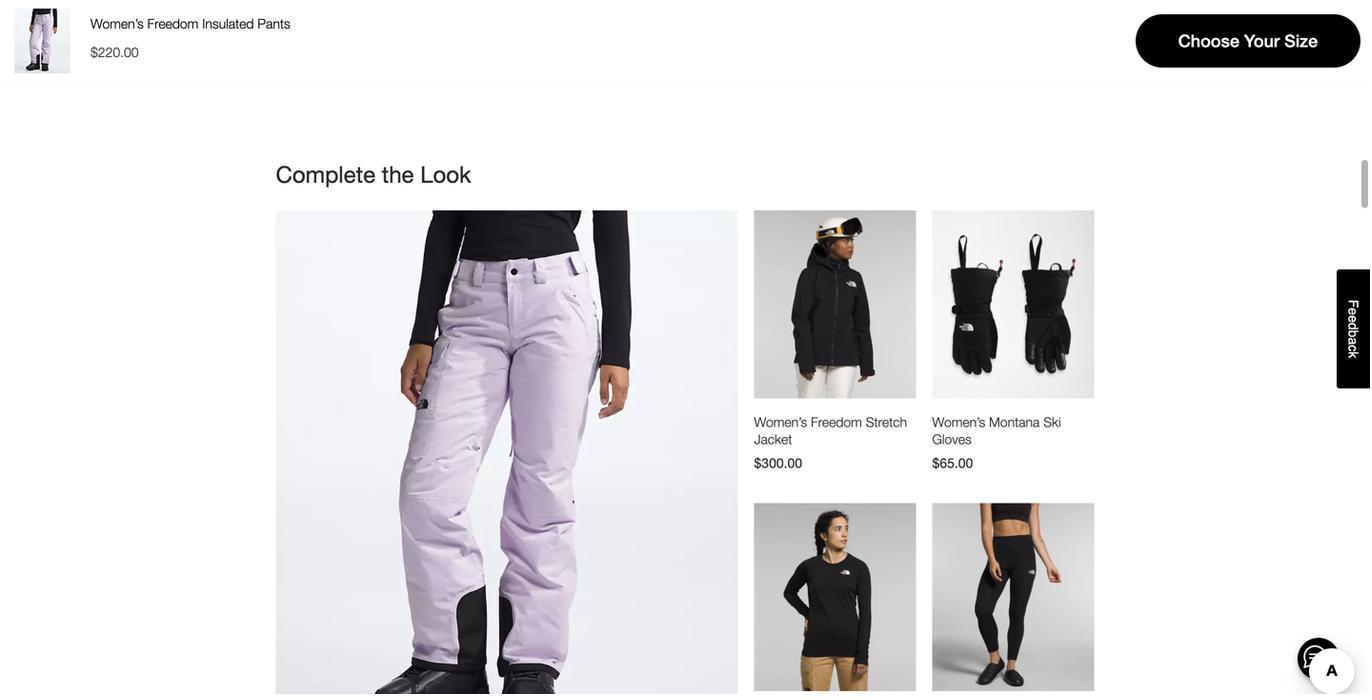 Task type: vqa. For each thing, say whether or not it's contained in the screenshot.
Technical Packs
no



Task type: describe. For each thing, give the bounding box(es) containing it.
f
[[1346, 300, 1361, 308]]

look
[[420, 160, 471, 188]]

women's for women's montana ski gloves $65.00
[[932, 415, 985, 430]]

a
[[1346, 338, 1361, 345]]

freedom for insulated
[[147, 16, 199, 31]]

your
[[1244, 31, 1280, 51]]

women's freedom stretch jacket $300.00
[[754, 415, 907, 471]]

k
[[1346, 352, 1361, 359]]

women's fd pro 160 crew image
[[754, 504, 916, 692]]

size
[[1285, 31, 1318, 51]]

pants
[[258, 16, 290, 31]]

women's fd pro 160 tights image
[[932, 504, 1094, 692]]

2 e from the top
[[1346, 316, 1361, 323]]

d
[[1346, 323, 1361, 330]]

women's montana ski gloves image
[[932, 210, 1094, 399]]

$220.00
[[91, 44, 139, 60]]

women's montana ski gloves $65.00
[[932, 415, 1061, 471]]

f e e d b a c k
[[1346, 300, 1361, 359]]

women's freedom insulated pants
[[91, 16, 290, 31]]

stretch
[[866, 415, 907, 430]]

$65.00
[[932, 455, 973, 471]]



Task type: locate. For each thing, give the bounding box(es) containing it.
women's up jacket
[[754, 415, 807, 430]]

2 horizontal spatial women's
[[932, 415, 985, 430]]

freedom for stretch
[[811, 415, 862, 430]]

freedom left stretch
[[811, 415, 862, 430]]

gloves
[[932, 432, 972, 447]]

freedom inside 'women's freedom stretch jacket $300.00'
[[811, 415, 862, 430]]

choose
[[1178, 31, 1239, 51]]

https://images.thenorthface.com/is/image/thenorthface/nf0a5acy_pmi_hero?$color swatch$ image
[[10, 9, 74, 73]]

women's inside women's montana ski gloves $65.00
[[932, 415, 985, 430]]

e up d
[[1346, 308, 1361, 316]]

0 vertical spatial freedom
[[147, 16, 199, 31]]

women's for women's freedom insulated pants
[[91, 16, 144, 31]]

women's freedom insulated pants image
[[276, 210, 738, 695]]

freedom left insulated
[[147, 16, 199, 31]]

women's inside 'women's freedom stretch jacket $300.00'
[[754, 415, 807, 430]]

women's up gloves at the bottom of page
[[932, 415, 985, 430]]

choose your size
[[1178, 31, 1318, 51]]

ski
[[1044, 415, 1061, 430]]

montana
[[989, 415, 1040, 430]]

1 vertical spatial freedom
[[811, 415, 862, 430]]

women's for women's freedom stretch jacket $300.00
[[754, 415, 807, 430]]

b
[[1346, 330, 1361, 338]]

1 horizontal spatial freedom
[[811, 415, 862, 430]]

1 e from the top
[[1346, 308, 1361, 316]]

0 horizontal spatial freedom
[[147, 16, 199, 31]]

complete the look
[[276, 160, 471, 188]]

e
[[1346, 308, 1361, 316], [1346, 316, 1361, 323]]

freedom
[[147, 16, 199, 31], [811, 415, 862, 430]]

choose your size button
[[1136, 14, 1361, 68]]

women's
[[91, 16, 144, 31], [754, 415, 807, 430], [932, 415, 985, 430]]

women's freedom stretch jacket image
[[754, 210, 916, 399]]

c
[[1346, 345, 1361, 352]]

$300.00
[[754, 455, 802, 471]]

insulated
[[202, 16, 254, 31]]

e up b
[[1346, 316, 1361, 323]]

1 horizontal spatial women's
[[754, 415, 807, 430]]

women's up '$220.00'
[[91, 16, 144, 31]]

0 horizontal spatial women's
[[91, 16, 144, 31]]

jacket
[[754, 432, 792, 447]]

the
[[382, 160, 414, 188]]

complete
[[276, 160, 375, 188]]

f e e d b a c k button
[[1337, 270, 1370, 389]]



